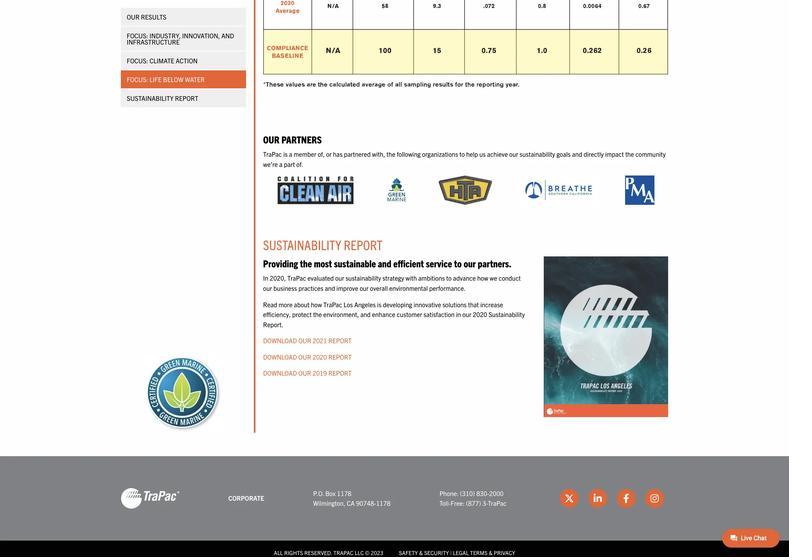 Task type: vqa. For each thing, say whether or not it's contained in the screenshot.
Safety
yes



Task type: describe. For each thing, give the bounding box(es) containing it.
developing
[[383, 301, 413, 309]]

below
[[163, 76, 183, 83]]

download our 2020 report
[[263, 353, 352, 361]]

trapac is a member of, or has partnered with, the following organizations to help us achieve our sustainability goals and directly impact the community we're a part of.
[[263, 150, 666, 168]]

sustainable
[[334, 257, 376, 270]]

legal terms & privacy link
[[453, 550, 516, 557]]

has
[[333, 150, 343, 158]]

trapac inside read more about how trapac los angeles is developing innovative solutions that increase efficiency, protect the environment, and enhance customer satisfaction in our 2020 sustainability report.
[[324, 301, 342, 309]]

0 horizontal spatial sustainability
[[127, 94, 173, 102]]

security
[[424, 550, 449, 557]]

help
[[467, 150, 478, 158]]

water
[[185, 76, 205, 83]]

of,
[[318, 150, 325, 158]]

report for download our 2020 report
[[329, 353, 352, 361]]

1 & from the left
[[419, 550, 423, 557]]

how inside in 2020, trapac evaluated our sustainability strategy with ambitions to advance how we conduct our business practices and improve our overall environmental performance.
[[478, 275, 489, 282]]

focus: industry, innovation, and infrastructure link
[[121, 27, 246, 51]]

impact
[[606, 150, 624, 158]]

ambitions
[[419, 275, 445, 282]]

results
[[141, 13, 166, 21]]

climate
[[149, 57, 174, 65]]

environment,
[[324, 311, 359, 319]]

safety & security | legal terms & privacy
[[399, 550, 516, 557]]

the right impact
[[626, 150, 635, 158]]

report up sustainable
[[344, 237, 383, 253]]

our down in
[[263, 285, 272, 292]]

our for download our 2019 report
[[299, 370, 311, 378]]

trapac inside in 2020, trapac evaluated our sustainability strategy with ambitions to advance how we conduct our business practices and improve our overall environmental performance.
[[288, 275, 306, 282]]

2021
[[313, 337, 327, 345]]

organizations
[[422, 150, 458, 158]]

action
[[176, 57, 198, 65]]

2019
[[313, 370, 327, 378]]

sustainability report inside sustainability report link
[[127, 94, 198, 102]]

reserved.
[[305, 550, 332, 557]]

p.o.
[[313, 490, 324, 498]]

our inside trapac is a member of, or has partnered with, the following organizations to help us achieve our sustainability goals and directly impact the community we're a part of.
[[510, 150, 519, 158]]

2023
[[371, 550, 384, 557]]

2020 inside read more about how trapac los angeles is developing innovative solutions that increase efficiency, protect the environment, and enhance customer satisfaction in our 2020 sustainability report.
[[473, 311, 488, 319]]

life
[[149, 76, 162, 83]]

focus: for focus: industry, innovation, and infrastructure
[[127, 32, 148, 40]]

and inside in 2020, trapac evaluated our sustainability strategy with ambitions to advance how we conduct our business practices and improve our overall environmental performance.
[[325, 285, 335, 292]]

focus: for focus: life below water
[[127, 76, 148, 83]]

report.
[[263, 321, 283, 329]]

us
[[480, 150, 486, 158]]

1 vertical spatial 2020
[[313, 353, 327, 361]]

phone: (310) 830-2000 toll-free: (877) 3-trapac
[[440, 490, 507, 508]]

privacy
[[494, 550, 516, 557]]

and up strategy
[[378, 257, 392, 270]]

we
[[490, 275, 498, 282]]

free:
[[451, 500, 465, 508]]

safety & security link
[[399, 550, 449, 557]]

practices
[[299, 285, 324, 292]]

partners.
[[478, 257, 512, 270]]

with,
[[372, 150, 385, 158]]

efficient
[[394, 257, 424, 270]]

trapac inside phone: (310) 830-2000 toll-free: (877) 3-trapac
[[488, 500, 507, 508]]

our results link
[[121, 8, 246, 26]]

trapac inside trapac is a member of, or has partnered with, the following organizations to help us achieve our sustainability goals and directly impact the community we're a part of.
[[263, 150, 282, 158]]

in 2020, trapac evaluated our sustainability strategy with ambitions to advance how we conduct our business practices and improve our overall environmental performance.
[[263, 275, 521, 292]]

conduct
[[499, 275, 521, 282]]

focus: life below water link
[[121, 70, 246, 88]]

is inside trapac is a member of, or has partnered with, the following organizations to help us achieve our sustainability goals and directly impact the community we're a part of.
[[283, 150, 288, 158]]

providing the most sustainable and efficient service to our partners.
[[263, 257, 512, 270]]

the inside read more about how trapac los angeles is developing innovative solutions that increase efficiency, protect the environment, and enhance customer satisfaction in our 2020 sustainability report.
[[313, 311, 322, 319]]

and inside read more about how trapac los angeles is developing innovative solutions that increase efficiency, protect the environment, and enhance customer satisfaction in our 2020 sustainability report.
[[361, 311, 371, 319]]

part
[[284, 160, 295, 168]]

1 horizontal spatial 1178
[[376, 500, 391, 508]]

read
[[263, 301, 277, 309]]

1 vertical spatial a
[[279, 160, 283, 168]]

corporate
[[229, 495, 264, 503]]

download our 2020 report link
[[263, 353, 352, 361]]

to inside in 2020, trapac evaluated our sustainability strategy with ambitions to advance how we conduct our business practices and improve our overall environmental performance.
[[447, 275, 452, 282]]

community
[[636, 150, 666, 158]]

sustainability inside in 2020, trapac evaluated our sustainability strategy with ambitions to advance how we conduct our business practices and improve our overall environmental performance.
[[346, 275, 381, 282]]

wilmington,
[[313, 500, 346, 508]]

0 vertical spatial a
[[289, 150, 292, 158]]

satisfaction
[[424, 311, 455, 319]]

focus: industry, innovation, and infrastructure
[[127, 32, 234, 46]]

more
[[279, 301, 293, 309]]

goals
[[557, 150, 571, 158]]

90748-
[[356, 500, 376, 508]]

safety
[[399, 550, 418, 557]]

providing
[[263, 257, 298, 270]]

our left results
[[127, 13, 139, 21]]

terms
[[470, 550, 488, 557]]

0 vertical spatial 1178
[[337, 490, 352, 498]]

our results
[[127, 13, 166, 21]]

performance.
[[430, 285, 466, 292]]

enhance
[[372, 311, 396, 319]]

customer
[[397, 311, 422, 319]]

sustainability report link
[[121, 89, 246, 107]]

los
[[344, 301, 353, 309]]

and inside trapac is a member of, or has partnered with, the following organizations to help us achieve our sustainability goals and directly impact the community we're a part of.
[[572, 150, 583, 158]]

our left "overall"
[[360, 285, 369, 292]]

business
[[274, 285, 297, 292]]

footer containing p.o. box 1178
[[0, 457, 790, 558]]

©
[[365, 550, 370, 557]]

member
[[294, 150, 317, 158]]

our for download our 2021 report
[[299, 337, 311, 345]]



Task type: locate. For each thing, give the bounding box(es) containing it.
download up download our 2019 report link
[[263, 353, 297, 361]]

trapac up environment,
[[324, 301, 342, 309]]

infrastructure
[[127, 38, 180, 46]]

report for download our 2021 report
[[329, 337, 352, 345]]

sustainability down sustainable
[[346, 275, 381, 282]]

0 horizontal spatial 1178
[[337, 490, 352, 498]]

innovation,
[[182, 32, 220, 40]]

2020 down that
[[473, 311, 488, 319]]

to
[[460, 150, 465, 158], [454, 257, 462, 270], [447, 275, 452, 282]]

a
[[289, 150, 292, 158], [279, 160, 283, 168]]

& right safety
[[419, 550, 423, 557]]

to up performance.
[[447, 275, 452, 282]]

1178
[[337, 490, 352, 498], [376, 500, 391, 508]]

we're
[[263, 160, 278, 168]]

0 vertical spatial is
[[283, 150, 288, 158]]

download down report. on the left of page
[[263, 337, 297, 345]]

report right 2021
[[329, 337, 352, 345]]

0 horizontal spatial sustainability report
[[127, 94, 198, 102]]

report for download our 2019 report
[[329, 370, 352, 378]]

and down angeles
[[361, 311, 371, 319]]

partnered
[[344, 150, 371, 158]]

2000
[[490, 490, 504, 498]]

3 focus: from the top
[[127, 76, 148, 83]]

830-
[[477, 490, 490, 498]]

our inside read more about how trapac los angeles is developing innovative solutions that increase efficiency, protect the environment, and enhance customer satisfaction in our 2020 sustainability report.
[[463, 311, 472, 319]]

3-
[[483, 500, 488, 508]]

with
[[406, 275, 417, 282]]

our up "we're"
[[263, 133, 280, 146]]

2 vertical spatial to
[[447, 275, 452, 282]]

1 horizontal spatial is
[[377, 301, 382, 309]]

our right achieve
[[510, 150, 519, 158]]

1 horizontal spatial a
[[289, 150, 292, 158]]

protect
[[292, 311, 312, 319]]

partners
[[282, 133, 322, 146]]

1 horizontal spatial 2020
[[473, 311, 488, 319]]

legal
[[453, 550, 469, 557]]

sustainability up most
[[263, 237, 342, 253]]

sustainability down life
[[127, 94, 173, 102]]

improve
[[337, 285, 358, 292]]

trapac
[[263, 150, 282, 158], [288, 275, 306, 282], [324, 301, 342, 309], [488, 500, 507, 508]]

overall
[[370, 285, 388, 292]]

0 vertical spatial how
[[478, 275, 489, 282]]

our up download our 2019 report link
[[299, 353, 311, 361]]

llc
[[355, 550, 364, 557]]

1 vertical spatial is
[[377, 301, 382, 309]]

the right with,
[[387, 150, 396, 158]]

sustainability left the goals
[[520, 150, 556, 158]]

trapac
[[334, 550, 354, 557]]

a left "part"
[[279, 160, 283, 168]]

download our 2021 report link
[[263, 337, 352, 345]]

p.o. box 1178 wilmington, ca 90748-1178
[[313, 490, 391, 508]]

report down focus: life below water link
[[175, 94, 198, 102]]

the right protect
[[313, 311, 322, 319]]

a up "part"
[[289, 150, 292, 158]]

|
[[451, 550, 452, 557]]

0 horizontal spatial a
[[279, 160, 283, 168]]

1178 up ca
[[337, 490, 352, 498]]

about
[[294, 301, 310, 309]]

download our 2021 report
[[263, 337, 352, 345]]

trapac up "we're"
[[263, 150, 282, 158]]

our for download our 2020 report
[[299, 353, 311, 361]]

box
[[326, 490, 336, 498]]

1 horizontal spatial &
[[489, 550, 493, 557]]

0 horizontal spatial &
[[419, 550, 423, 557]]

download
[[263, 337, 297, 345], [263, 353, 297, 361], [263, 370, 297, 378]]

efficiency,
[[263, 311, 291, 319]]

corporate image
[[121, 488, 180, 510]]

download for download our 2020 report
[[263, 353, 297, 361]]

our left '2019' on the bottom left
[[299, 370, 311, 378]]

1 vertical spatial download
[[263, 353, 297, 361]]

1 horizontal spatial sustainability report
[[263, 237, 383, 253]]

0 vertical spatial sustainability report
[[127, 94, 198, 102]]

sustainability
[[489, 311, 525, 319]]

1 vertical spatial sustainability
[[263, 237, 342, 253]]

and right the goals
[[572, 150, 583, 158]]

3 download from the top
[[263, 370, 297, 378]]

focus: climate action
[[127, 57, 198, 65]]

is up "part"
[[283, 150, 288, 158]]

(877)
[[466, 500, 481, 508]]

1 horizontal spatial sustainability
[[520, 150, 556, 158]]

all rights reserved. trapac llc © 2023
[[274, 550, 384, 557]]

2020
[[473, 311, 488, 319], [313, 353, 327, 361]]

is up enhance
[[377, 301, 382, 309]]

is
[[283, 150, 288, 158], [377, 301, 382, 309]]

or
[[326, 150, 332, 158]]

most
[[314, 257, 332, 270]]

the left most
[[300, 257, 312, 270]]

our up improve
[[336, 275, 344, 282]]

rights
[[284, 550, 303, 557]]

focus: for focus: climate action
[[127, 57, 148, 65]]

how inside read more about how trapac los angeles is developing innovative solutions that increase efficiency, protect the environment, and enhance customer satisfaction in our 2020 sustainability report.
[[311, 301, 322, 309]]

0 vertical spatial focus:
[[127, 32, 148, 40]]

that
[[468, 301, 479, 309]]

download our 2019 report
[[263, 370, 352, 378]]

our left 2021
[[299, 337, 311, 345]]

trapac down 2000
[[488, 500, 507, 508]]

(310)
[[460, 490, 475, 498]]

0 horizontal spatial is
[[283, 150, 288, 158]]

1178 right ca
[[376, 500, 391, 508]]

read more about how trapac los angeles is developing innovative solutions that increase efficiency, protect the environment, and enhance customer satisfaction in our 2020 sustainability report.
[[263, 301, 525, 329]]

sustainability inside trapac is a member of, or has partnered with, the following organizations to help us achieve our sustainability goals and directly impact the community we're a part of.
[[520, 150, 556, 158]]

toll-
[[440, 500, 451, 508]]

focus: down our results
[[127, 32, 148, 40]]

to inside trapac is a member of, or has partnered with, the following organizations to help us achieve our sustainability goals and directly impact the community we're a part of.
[[460, 150, 465, 158]]

focus: left climate at the left of the page
[[127, 57, 148, 65]]

our right 'in'
[[463, 311, 472, 319]]

report up download our 2019 report
[[329, 353, 352, 361]]

1 vertical spatial sustainability report
[[263, 237, 383, 253]]

ca
[[347, 500, 355, 508]]

0 horizontal spatial how
[[311, 301, 322, 309]]

how right about
[[311, 301, 322, 309]]

directly
[[584, 150, 604, 158]]

1 vertical spatial how
[[311, 301, 322, 309]]

focus:
[[127, 32, 148, 40], [127, 57, 148, 65], [127, 76, 148, 83]]

download for download our 2021 report
[[263, 337, 297, 345]]

all
[[274, 550, 283, 557]]

environmental
[[390, 285, 428, 292]]

our partners
[[263, 133, 322, 146]]

1 vertical spatial focus:
[[127, 57, 148, 65]]

solutions
[[443, 301, 467, 309]]

2 vertical spatial download
[[263, 370, 297, 378]]

2020 up '2019' on the bottom left
[[313, 353, 327, 361]]

in
[[263, 275, 268, 282]]

focus: left life
[[127, 76, 148, 83]]

sustainability report down focus: life below water
[[127, 94, 198, 102]]

0 vertical spatial sustainability
[[127, 94, 173, 102]]

&
[[419, 550, 423, 557], [489, 550, 493, 557]]

download for download our 2019 report
[[263, 370, 297, 378]]

sustainability report up most
[[263, 237, 383, 253]]

sustainability
[[520, 150, 556, 158], [346, 275, 381, 282]]

evaluated
[[308, 275, 334, 282]]

2 vertical spatial focus:
[[127, 76, 148, 83]]

and down evaluated
[[325, 285, 335, 292]]

focus: inside focus: industry, innovation, and infrastructure
[[127, 32, 148, 40]]

0 vertical spatial to
[[460, 150, 465, 158]]

sustainability
[[127, 94, 173, 102], [263, 237, 342, 253]]

report right '2019' on the bottom left
[[329, 370, 352, 378]]

footer
[[0, 457, 790, 558]]

service
[[426, 257, 452, 270]]

2 & from the left
[[489, 550, 493, 557]]

1 download from the top
[[263, 337, 297, 345]]

is inside read more about how trapac los angeles is developing innovative solutions that increase efficiency, protect the environment, and enhance customer satisfaction in our 2020 sustainability report.
[[377, 301, 382, 309]]

0 horizontal spatial 2020
[[313, 353, 327, 361]]

angeles
[[355, 301, 376, 309]]

industry,
[[149, 32, 181, 40]]

1 horizontal spatial how
[[478, 275, 489, 282]]

1 vertical spatial 1178
[[376, 500, 391, 508]]

0 vertical spatial sustainability
[[520, 150, 556, 158]]

to left help
[[460, 150, 465, 158]]

to up advance
[[454, 257, 462, 270]]

download our 2019 report link
[[263, 370, 352, 378]]

2020,
[[270, 275, 286, 282]]

1 vertical spatial sustainability
[[346, 275, 381, 282]]

advance
[[453, 275, 476, 282]]

1 horizontal spatial sustainability
[[263, 237, 342, 253]]

0 vertical spatial 2020
[[473, 311, 488, 319]]

our up advance
[[464, 257, 476, 270]]

download down download our 2020 report link
[[263, 370, 297, 378]]

increase
[[481, 301, 504, 309]]

1 vertical spatial to
[[454, 257, 462, 270]]

and
[[221, 32, 234, 40]]

2 focus: from the top
[[127, 57, 148, 65]]

2 download from the top
[[263, 353, 297, 361]]

achieve
[[487, 150, 508, 158]]

following
[[397, 150, 421, 158]]

trapac up business
[[288, 275, 306, 282]]

how left we
[[478, 275, 489, 282]]

1 focus: from the top
[[127, 32, 148, 40]]

phone:
[[440, 490, 459, 498]]

0 horizontal spatial sustainability
[[346, 275, 381, 282]]

& right the terms
[[489, 550, 493, 557]]

0 vertical spatial download
[[263, 337, 297, 345]]



